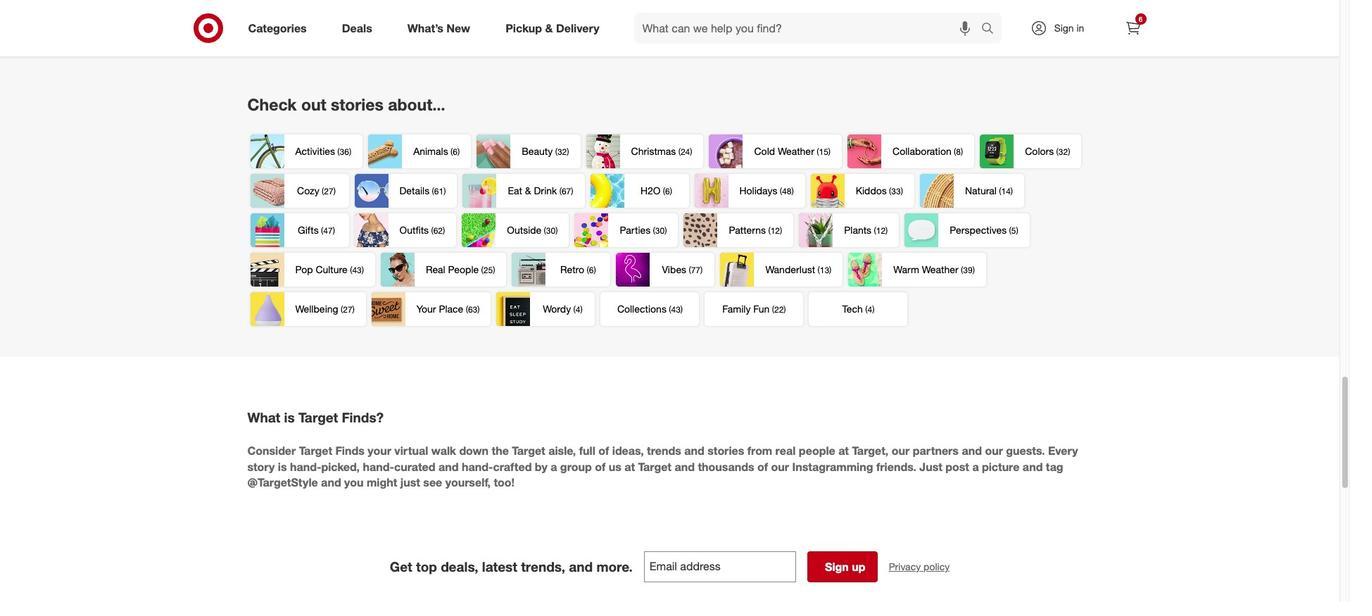 Task type: vqa. For each thing, say whether or not it's contained in the screenshot.
$13.00
no



Task type: describe. For each thing, give the bounding box(es) containing it.
4 for tech
[[868, 304, 873, 315]]

) for h2o
[[670, 186, 673, 196]]

and up post on the bottom of the page
[[962, 443, 982, 458]]

delivery
[[556, 21, 600, 35]]

sign in link
[[1019, 13, 1107, 44]]

post
[[946, 460, 970, 474]]

4 for wordy
[[576, 304, 581, 315]]

fun
[[754, 303, 770, 315]]

) for parties
[[665, 225, 667, 236]]

get top deals, latest trends, and more.
[[390, 559, 633, 575]]

policy
[[924, 561, 950, 573]]

people
[[448, 263, 479, 275]]

( for collections
[[669, 304, 671, 315]]

ideas,
[[612, 443, 644, 458]]

( for patterns
[[769, 225, 771, 236]]

6 for h2o
[[666, 186, 670, 196]]

full
[[579, 443, 596, 458]]

target up picked,
[[299, 443, 332, 458]]

) for holidays
[[792, 186, 794, 196]]

plants
[[844, 224, 872, 236]]

privacy policy link
[[889, 560, 950, 574]]

0 vertical spatial is
[[284, 409, 295, 425]]

( inside pop culture ( 43 )
[[350, 265, 352, 275]]

yummie
[[543, 17, 583, 31]]

36
[[340, 146, 349, 157]]

15
[[819, 146, 829, 157]]

( for parties
[[653, 225, 655, 236]]

24
[[681, 146, 690, 157]]

parties
[[620, 224, 651, 236]]

) for animals
[[458, 146, 460, 157]]

deals,
[[441, 559, 478, 575]]

of right full
[[599, 443, 609, 458]]

the
[[492, 443, 509, 458]]

more.
[[597, 559, 633, 575]]

) for kiddos
[[901, 186, 903, 196]]

12 for plants
[[877, 225, 886, 236]]

us
[[609, 460, 622, 474]]

every
[[1049, 443, 1079, 458]]

32 for colors
[[1059, 146, 1068, 157]]

) for beauty
[[567, 146, 569, 157]]

aisle,
[[549, 443, 576, 458]]

perspectives ( 5 )
[[950, 224, 1019, 236]]

) for wanderlust
[[830, 265, 832, 275]]

13
[[820, 265, 830, 275]]

warm weather ( 39 )
[[894, 263, 975, 275]]

of left us at the left bottom
[[595, 460, 606, 474]]

search button
[[975, 13, 1009, 46]]

christmas ( 24 )
[[631, 145, 693, 157]]

2 a from the left
[[973, 460, 979, 474]]

new
[[447, 21, 471, 35]]

( for plants
[[874, 225, 877, 236]]

just
[[920, 460, 943, 474]]

) for wellbeing
[[352, 304, 355, 315]]

people
[[799, 443, 836, 458]]

patterns
[[729, 224, 766, 236]]

) for perspectives
[[1016, 225, 1019, 236]]

categories link
[[236, 13, 324, 44]]

0 vertical spatial stories
[[331, 95, 384, 114]]

thousands
[[698, 460, 755, 474]]

( for tech
[[866, 304, 868, 315]]

your place ( 63 )
[[417, 303, 480, 315]]

down
[[459, 443, 489, 458]]

outside ( 30 )
[[507, 224, 558, 236]]

and right "trends"
[[685, 443, 705, 458]]

( inside cold weather ( 15 )
[[817, 146, 819, 157]]

) for activities
[[349, 146, 351, 157]]

( for christmas
[[679, 146, 681, 157]]

( for colors
[[1057, 146, 1059, 157]]

partners
[[913, 443, 959, 458]]

) inside the real people ( 25 )
[[493, 265, 495, 275]]

tag
[[1046, 460, 1064, 474]]

( for wellbeing
[[341, 304, 343, 315]]

( inside the real people ( 25 )
[[481, 265, 484, 275]]

your
[[417, 303, 436, 315]]

& for pickup
[[545, 21, 553, 35]]

collections ( 43 )
[[617, 303, 683, 315]]

guests.
[[1007, 443, 1045, 458]]

) for colors
[[1068, 146, 1071, 157]]

pickup & delivery link
[[494, 13, 617, 44]]

beauty ( 32 )
[[522, 145, 569, 157]]

pickup
[[506, 21, 542, 35]]

family
[[723, 303, 751, 315]]

33
[[892, 186, 901, 196]]

and left more.
[[569, 559, 593, 575]]

target left finds?
[[299, 409, 338, 425]]

yummie link
[[462, 0, 664, 49]]

( for outfits
[[431, 225, 434, 236]]

perspectives
[[950, 224, 1007, 236]]

natural ( 14 )
[[965, 185, 1013, 196]]

natural
[[965, 185, 997, 196]]

sign up
[[825, 560, 866, 574]]

) inside cold weather ( 15 )
[[829, 146, 831, 157]]

cold weather ( 15 )
[[755, 145, 831, 157]]

wellbeing ( 27 )
[[295, 303, 355, 315]]

search
[[975, 22, 1009, 36]]

2 hand- from the left
[[363, 460, 394, 474]]

real
[[776, 443, 796, 458]]

3 hand- from the left
[[462, 460, 493, 474]]

1 horizontal spatial our
[[892, 443, 910, 458]]

top
[[416, 559, 437, 575]]

holidays
[[740, 185, 778, 196]]

) for patterns
[[780, 225, 783, 236]]

warm
[[894, 263, 920, 275]]

sign up button
[[808, 552, 878, 583]]

retro ( 6 )
[[561, 263, 596, 275]]

tech
[[843, 303, 863, 315]]

( for outside
[[544, 225, 546, 236]]

h2o ( 6 )
[[641, 185, 673, 196]]

gifts
[[298, 224, 319, 236]]

eat & drink ( 67 )
[[508, 185, 574, 196]]

cozy
[[297, 185, 320, 196]]

) for natural
[[1011, 186, 1013, 196]]

2 horizontal spatial our
[[985, 443, 1003, 458]]

) for plants
[[886, 225, 888, 236]]

what is target finds?
[[248, 409, 384, 425]]

63
[[468, 304, 478, 315]]

14
[[1002, 186, 1011, 196]]

and down the walk
[[439, 460, 459, 474]]

patterns ( 12 )
[[729, 224, 783, 236]]

trends,
[[521, 559, 565, 575]]

collaboration
[[893, 145, 952, 157]]

22
[[775, 304, 784, 315]]

in
[[1077, 22, 1085, 34]]

( inside family fun ( 22 )
[[772, 304, 775, 315]]

sign for sign up
[[825, 560, 849, 574]]

( for cozy
[[322, 186, 324, 196]]

) inside eat & drink ( 67 )
[[571, 186, 574, 196]]



Task type: locate. For each thing, give the bounding box(es) containing it.
privacy policy
[[889, 561, 950, 573]]

) inside holidays ( 48 )
[[792, 186, 794, 196]]

of down from
[[758, 460, 768, 474]]

( right kiddos
[[889, 186, 892, 196]]

) inside gifts ( 47 )
[[333, 225, 335, 236]]

None text field
[[644, 552, 796, 583]]

) for outside
[[556, 225, 558, 236]]

) for wordy
[[581, 304, 583, 315]]

story
[[248, 460, 275, 474]]

check out stories about...
[[248, 95, 445, 114]]

( right cozy
[[322, 186, 324, 196]]

12 right the patterns
[[771, 225, 780, 236]]

32 for beauty
[[558, 146, 567, 157]]

0 horizontal spatial weather
[[778, 145, 815, 157]]

) inside the collections ( 43 )
[[681, 304, 683, 315]]

( inside the collections ( 43 )
[[669, 304, 671, 315]]

tech ( 4 )
[[843, 303, 875, 315]]

( inside holidays ( 48 )
[[780, 186, 782, 196]]

) inside h2o ( 6 )
[[670, 186, 673, 196]]

1 vertical spatial stories
[[708, 443, 745, 458]]

( inside gifts ( 47 )
[[321, 225, 323, 236]]

1 a from the left
[[551, 460, 557, 474]]

is right 'what' on the left bottom
[[284, 409, 295, 425]]

0 horizontal spatial hand-
[[290, 460, 321, 474]]

your
[[368, 443, 391, 458]]

( right parties
[[653, 225, 655, 236]]

) inside 'beauty ( 32 )'
[[567, 146, 569, 157]]

0 vertical spatial sign
[[1055, 22, 1074, 34]]

( for holidays
[[780, 186, 782, 196]]

sign for sign in
[[1055, 22, 1074, 34]]

77
[[691, 265, 701, 275]]

) for collections
[[681, 304, 683, 315]]

wordy ( 4 )
[[543, 303, 583, 315]]

( for wanderlust
[[818, 265, 820, 275]]

& for eat
[[525, 185, 531, 196]]

( for natural
[[999, 186, 1002, 196]]

( right beauty
[[555, 146, 558, 157]]

weather left 39
[[922, 263, 959, 275]]

0 horizontal spatial 4
[[576, 304, 581, 315]]

stories right out
[[331, 95, 384, 114]]

finds?
[[342, 409, 384, 425]]

32 right colors
[[1059, 146, 1068, 157]]

( inside details ( 61 )
[[432, 186, 434, 196]]

( for collaboration
[[954, 146, 956, 157]]

) inside outside ( 30 )
[[556, 225, 558, 236]]

( inside 'beauty ( 32 )'
[[555, 146, 558, 157]]

sign inside button
[[825, 560, 849, 574]]

) for outfits
[[443, 225, 445, 236]]

0 vertical spatial 27
[[324, 186, 334, 196]]

27 inside 'wellbeing ( 27 )'
[[343, 304, 352, 315]]

is inside "consider target finds your virtual walk down the target aisle, full of ideas, trends and stories from real people at target, our partners and our guests. every story is hand-picked, hand-curated and hand-crafted by a group of us at target and thousands of our instagramming friends. just post a picture and tag @targetstyle and you might just see yourself, too!"
[[278, 460, 287, 474]]

27 right cozy
[[324, 186, 334, 196]]

) for vibes
[[701, 265, 703, 275]]

drink
[[534, 185, 557, 196]]

( inside your place ( 63 )
[[466, 304, 468, 315]]

& right the eat
[[525, 185, 531, 196]]

2 32 from the left
[[1059, 146, 1068, 157]]

just
[[401, 476, 420, 490]]

4 right tech
[[868, 304, 873, 315]]

1 32 from the left
[[558, 146, 567, 157]]

wordy
[[543, 303, 571, 315]]

) inside family fun ( 22 )
[[784, 304, 786, 315]]

27 inside cozy ( 27 )
[[324, 186, 334, 196]]

) inside warm weather ( 39 )
[[973, 265, 975, 275]]

at
[[839, 443, 849, 458], [625, 460, 635, 474]]

27 for wellbeing
[[343, 304, 352, 315]]

( for kiddos
[[889, 186, 892, 196]]

what's new link
[[396, 13, 488, 44]]

( inside cozy ( 27 )
[[322, 186, 324, 196]]

animals
[[413, 145, 448, 157]]

What can we help you find? suggestions appear below search field
[[634, 13, 985, 44]]

( for gifts
[[321, 225, 323, 236]]

pop culture ( 43 )
[[295, 263, 364, 275]]

1 vertical spatial &
[[525, 185, 531, 196]]

0 vertical spatial &
[[545, 21, 553, 35]]

1 vertical spatial weather
[[922, 263, 959, 275]]

0 horizontal spatial at
[[625, 460, 635, 474]]

12 inside plants ( 12 )
[[877, 225, 886, 236]]

( inside h2o ( 6 )
[[663, 186, 666, 196]]

( inside animals ( 6 )
[[451, 146, 453, 157]]

43 inside pop culture ( 43 )
[[352, 265, 362, 275]]

lifewithkeerose
[[311, 17, 387, 31]]

) inside 'wellbeing ( 27 )'
[[352, 304, 355, 315]]

latest
[[482, 559, 517, 575]]

43 inside the collections ( 43 )
[[671, 304, 681, 315]]

) for christmas
[[690, 146, 693, 157]]

( inside retro ( 6 )
[[587, 265, 589, 275]]

of
[[599, 443, 609, 458], [595, 460, 606, 474], [758, 460, 768, 474]]

( down perspectives at the top right of the page
[[961, 265, 964, 275]]

0 vertical spatial 43
[[352, 265, 362, 275]]

sign in
[[1055, 22, 1085, 34]]

( right holidays
[[780, 186, 782, 196]]

stories
[[331, 95, 384, 114], [708, 443, 745, 458]]

real
[[426, 263, 446, 275]]

) inside collaboration ( 8 )
[[961, 146, 963, 157]]

( inside tech ( 4 )
[[866, 304, 868, 315]]

( for vibes
[[689, 265, 691, 275]]

( right retro
[[587, 265, 589, 275]]

group
[[560, 460, 592, 474]]

6 right h2o
[[666, 186, 670, 196]]

( right collaboration
[[954, 146, 956, 157]]

( inside outside ( 30 )
[[544, 225, 546, 236]]

) inside tech ( 4 )
[[873, 304, 875, 315]]

4
[[576, 304, 581, 315], [868, 304, 873, 315]]

1 horizontal spatial &
[[545, 21, 553, 35]]

12 for patterns
[[771, 225, 780, 236]]

& right pickup
[[545, 21, 553, 35]]

might
[[367, 476, 397, 490]]

) inside kiddos ( 33 )
[[901, 186, 903, 196]]

( right christmas
[[679, 146, 681, 157]]

12 right plants
[[877, 225, 886, 236]]

animals ( 6 )
[[413, 145, 460, 157]]

1 hand- from the left
[[290, 460, 321, 474]]

hand- up @targetstyle
[[290, 460, 321, 474]]

weather for warm weather
[[922, 263, 959, 275]]

get
[[390, 559, 412, 575]]

43 right collections
[[671, 304, 681, 315]]

1 12 from the left
[[771, 225, 780, 236]]

0 horizontal spatial a
[[551, 460, 557, 474]]

32 right beauty
[[558, 146, 567, 157]]

0 horizontal spatial 43
[[352, 265, 362, 275]]

( inside 'wellbeing ( 27 )'
[[341, 304, 343, 315]]

) inside vibes ( 77 )
[[701, 265, 703, 275]]

) inside the parties ( 30 )
[[665, 225, 667, 236]]

6
[[1139, 15, 1143, 23], [453, 146, 458, 157], [666, 186, 670, 196], [589, 265, 594, 275]]

25
[[484, 265, 493, 275]]

1 horizontal spatial a
[[973, 460, 979, 474]]

30 right outside
[[546, 225, 556, 236]]

1 vertical spatial is
[[278, 460, 287, 474]]

) inside activities ( 36 )
[[349, 146, 351, 157]]

plants ( 12 )
[[844, 224, 888, 236]]

activities ( 36 )
[[295, 145, 351, 157]]

consider
[[248, 443, 296, 458]]

) inside perspectives ( 5 )
[[1016, 225, 1019, 236]]

lifewithkeerose link
[[248, 0, 450, 49]]

vibes ( 77 )
[[662, 263, 703, 275]]

target
[[299, 409, 338, 425], [299, 443, 332, 458], [512, 443, 546, 458], [638, 460, 672, 474]]

hand- down "down"
[[462, 460, 493, 474]]

outfits ( 62 )
[[400, 224, 445, 236]]

( inside wordy ( 4 )
[[574, 304, 576, 315]]

( right drink
[[560, 186, 562, 196]]

1 horizontal spatial weather
[[922, 263, 959, 275]]

61
[[434, 186, 444, 196]]

and down the guests.
[[1023, 460, 1043, 474]]

stories inside "consider target finds your virtual walk down the target aisle, full of ideas, trends and stories from real people at target, our partners and our guests. every story is hand-picked, hand-curated and hand-crafted by a group of us at target and thousands of our instagramming friends. just post a picture and tag @targetstyle and you might just see yourself, too!"
[[708, 443, 745, 458]]

) inside wanderlust ( 13 )
[[830, 265, 832, 275]]

) inside retro ( 6 )
[[594, 265, 596, 275]]

62
[[434, 225, 443, 236]]

) inside wordy ( 4 )
[[581, 304, 583, 315]]

( inside the christmas ( 24 )
[[679, 146, 681, 157]]

( inside colors ( 32 )
[[1057, 146, 1059, 157]]

a right by at the bottom left of page
[[551, 460, 557, 474]]

is up @targetstyle
[[278, 460, 287, 474]]

6 inside animals ( 6 )
[[453, 146, 458, 157]]

weather for cold weather
[[778, 145, 815, 157]]

4 inside wordy ( 4 )
[[576, 304, 581, 315]]

culture
[[316, 263, 348, 275]]

2 horizontal spatial hand-
[[462, 460, 493, 474]]

30 inside outside ( 30 )
[[546, 225, 556, 236]]

( right "place" at left
[[466, 304, 468, 315]]

30 right parties
[[655, 225, 665, 236]]

( right outfits
[[431, 225, 434, 236]]

8
[[956, 146, 961, 157]]

( right the vibes
[[689, 265, 691, 275]]

( inside the parties ( 30 )
[[653, 225, 655, 236]]

) for collaboration
[[961, 146, 963, 157]]

2 30 from the left
[[655, 225, 665, 236]]

1 4 from the left
[[576, 304, 581, 315]]

collaboration ( 8 )
[[893, 145, 963, 157]]

cozy ( 27 )
[[297, 185, 336, 196]]

( right the fun
[[772, 304, 775, 315]]

morgraco_
[[750, 17, 804, 31]]

by
[[535, 460, 548, 474]]

1 horizontal spatial stories
[[708, 443, 745, 458]]

) for retro
[[594, 265, 596, 275]]

hand- down your
[[363, 460, 394, 474]]

) inside patterns ( 12 )
[[780, 225, 783, 236]]

and down "trends"
[[675, 460, 695, 474]]

and down picked,
[[321, 476, 341, 490]]

christmas
[[631, 145, 676, 157]]

( right natural
[[999, 186, 1002, 196]]

friends.
[[877, 460, 917, 474]]

1 horizontal spatial 30
[[655, 225, 665, 236]]

( right activities
[[337, 146, 340, 157]]

( inside "natural ( 14 )"
[[999, 186, 1002, 196]]

1 horizontal spatial 4
[[868, 304, 873, 315]]

1 horizontal spatial 32
[[1059, 146, 1068, 157]]

( right plants
[[874, 225, 877, 236]]

( inside vibes ( 77 )
[[689, 265, 691, 275]]

( right 'animals'
[[451, 146, 453, 157]]

wanderlust
[[766, 263, 816, 275]]

) for tech
[[873, 304, 875, 315]]

6 right in
[[1139, 15, 1143, 23]]

) inside details ( 61 )
[[444, 186, 446, 196]]

6 for retro
[[589, 265, 594, 275]]

our down real
[[771, 460, 789, 474]]

( right culture on the top
[[350, 265, 352, 275]]

consider target finds your virtual walk down the target aisle, full of ideas, trends and stories from real people at target, our partners and our guests. every story is hand-picked, hand-curated and hand-crafted by a group of us at target and thousands of our instagramming friends. just post a picture and tag @targetstyle and you might just see yourself, too!
[[248, 443, 1079, 490]]

43
[[352, 265, 362, 275], [671, 304, 681, 315]]

0 horizontal spatial 30
[[546, 225, 556, 236]]

2 4 from the left
[[868, 304, 873, 315]]

weather left 15
[[778, 145, 815, 157]]

activities
[[295, 145, 335, 157]]

0 vertical spatial weather
[[778, 145, 815, 157]]

27 for cozy
[[324, 186, 334, 196]]

( inside wanderlust ( 13 )
[[818, 265, 820, 275]]

) inside plants ( 12 )
[[886, 225, 888, 236]]

target up by at the bottom left of page
[[512, 443, 546, 458]]

) inside "natural ( 14 )"
[[1011, 186, 1013, 196]]

1 horizontal spatial 12
[[877, 225, 886, 236]]

( inside patterns ( 12 )
[[769, 225, 771, 236]]

( for beauty
[[555, 146, 558, 157]]

43 right culture on the top
[[352, 265, 362, 275]]

( right h2o
[[663, 186, 666, 196]]

( right tech
[[866, 304, 868, 315]]

( for activities
[[337, 146, 340, 157]]

h2o
[[641, 185, 661, 196]]

sign inside 'link'
[[1055, 22, 1074, 34]]

32 inside colors ( 32 )
[[1059, 146, 1068, 157]]

( inside outfits ( 62 )
[[431, 225, 434, 236]]

( right details
[[432, 186, 434, 196]]

( right wanderlust
[[818, 265, 820, 275]]

( right the wordy
[[574, 304, 576, 315]]

( right gifts
[[321, 225, 323, 236]]

( right cold
[[817, 146, 819, 157]]

)
[[349, 146, 351, 157], [458, 146, 460, 157], [567, 146, 569, 157], [690, 146, 693, 157], [829, 146, 831, 157], [961, 146, 963, 157], [1068, 146, 1071, 157], [334, 186, 336, 196], [444, 186, 446, 196], [571, 186, 574, 196], [670, 186, 673, 196], [792, 186, 794, 196], [901, 186, 903, 196], [1011, 186, 1013, 196], [333, 225, 335, 236], [443, 225, 445, 236], [556, 225, 558, 236], [665, 225, 667, 236], [780, 225, 783, 236], [886, 225, 888, 236], [1016, 225, 1019, 236], [362, 265, 364, 275], [493, 265, 495, 275], [594, 265, 596, 275], [701, 265, 703, 275], [830, 265, 832, 275], [973, 265, 975, 275], [352, 304, 355, 315], [478, 304, 480, 315], [581, 304, 583, 315], [681, 304, 683, 315], [784, 304, 786, 315], [873, 304, 875, 315]]

1 vertical spatial 27
[[343, 304, 352, 315]]

categories
[[248, 21, 307, 35]]

1 horizontal spatial 27
[[343, 304, 352, 315]]

30 for outside
[[546, 225, 556, 236]]

( right perspectives at the top right of the page
[[1009, 225, 1012, 236]]

sign left up
[[825, 560, 849, 574]]

27
[[324, 186, 334, 196], [343, 304, 352, 315]]

( inside perspectives ( 5 )
[[1009, 225, 1012, 236]]

) inside the christmas ( 24 )
[[690, 146, 693, 157]]

) inside cozy ( 27 )
[[334, 186, 336, 196]]

outside
[[507, 224, 542, 236]]

( for perspectives
[[1009, 225, 1012, 236]]

30 for parties
[[655, 225, 665, 236]]

place
[[439, 303, 464, 315]]

) for gifts
[[333, 225, 335, 236]]

privacy
[[889, 561, 921, 573]]

0 horizontal spatial 27
[[324, 186, 334, 196]]

0 horizontal spatial sign
[[825, 560, 849, 574]]

1 horizontal spatial at
[[839, 443, 849, 458]]

6 for animals
[[453, 146, 458, 157]]

( inside kiddos ( 33 )
[[889, 186, 892, 196]]

our up friends.
[[892, 443, 910, 458]]

curated
[[394, 460, 436, 474]]

1 vertical spatial 43
[[671, 304, 681, 315]]

1 horizontal spatial 43
[[671, 304, 681, 315]]

( right outside
[[544, 225, 546, 236]]

weather
[[778, 145, 815, 157], [922, 263, 959, 275]]

( inside eat & drink ( 67 )
[[560, 186, 562, 196]]

1 30 from the left
[[546, 225, 556, 236]]

6 inside retro ( 6 )
[[589, 265, 594, 275]]

0 horizontal spatial &
[[525, 185, 531, 196]]

target down "trends"
[[638, 460, 672, 474]]

about...
[[388, 95, 445, 114]]

( right collections
[[669, 304, 671, 315]]

6 right retro
[[589, 265, 594, 275]]

1 horizontal spatial sign
[[1055, 22, 1074, 34]]

) inside outfits ( 62 )
[[443, 225, 445, 236]]

( inside activities ( 36 )
[[337, 146, 340, 157]]

) inside colors ( 32 )
[[1068, 146, 1071, 157]]

see
[[423, 476, 442, 490]]

( inside collaboration ( 8 )
[[954, 146, 956, 157]]

) inside animals ( 6 )
[[458, 146, 460, 157]]

6 inside h2o ( 6 )
[[666, 186, 670, 196]]

( for h2o
[[663, 186, 666, 196]]

our up picture
[[985, 443, 1003, 458]]

0 horizontal spatial stories
[[331, 95, 384, 114]]

4 inside tech ( 4 )
[[868, 304, 873, 315]]

pop
[[295, 263, 313, 275]]

4 right the wordy
[[576, 304, 581, 315]]

0 vertical spatial at
[[839, 443, 849, 458]]

( for retro
[[587, 265, 589, 275]]

at up instagramming
[[839, 443, 849, 458]]

kiddos
[[856, 185, 887, 196]]

(
[[337, 146, 340, 157], [451, 146, 453, 157], [555, 146, 558, 157], [679, 146, 681, 157], [817, 146, 819, 157], [954, 146, 956, 157], [1057, 146, 1059, 157], [322, 186, 324, 196], [432, 186, 434, 196], [560, 186, 562, 196], [663, 186, 666, 196], [780, 186, 782, 196], [889, 186, 892, 196], [999, 186, 1002, 196], [321, 225, 323, 236], [431, 225, 434, 236], [544, 225, 546, 236], [653, 225, 655, 236], [769, 225, 771, 236], [874, 225, 877, 236], [1009, 225, 1012, 236], [350, 265, 352, 275], [481, 265, 484, 275], [587, 265, 589, 275], [689, 265, 691, 275], [818, 265, 820, 275], [961, 265, 964, 275], [341, 304, 343, 315], [466, 304, 468, 315], [574, 304, 576, 315], [669, 304, 671, 315], [772, 304, 775, 315], [866, 304, 868, 315]]

picture
[[982, 460, 1020, 474]]

at right us at the left bottom
[[625, 460, 635, 474]]

( for wordy
[[574, 304, 576, 315]]

( for animals
[[451, 146, 453, 157]]

12 inside patterns ( 12 )
[[771, 225, 780, 236]]

2 12 from the left
[[877, 225, 886, 236]]

( for details
[[432, 186, 434, 196]]

) inside your place ( 63 )
[[478, 304, 480, 315]]

( inside warm weather ( 39 )
[[961, 265, 964, 275]]

30
[[546, 225, 556, 236], [655, 225, 665, 236]]

27 right the wellbeing
[[343, 304, 352, 315]]

what
[[248, 409, 280, 425]]

( right the patterns
[[769, 225, 771, 236]]

) for cozy
[[334, 186, 336, 196]]

0 horizontal spatial 32
[[558, 146, 567, 157]]

( right colors
[[1057, 146, 1059, 157]]

sign left in
[[1055, 22, 1074, 34]]

smilesamy link
[[890, 0, 1093, 49]]

32 inside 'beauty ( 32 )'
[[558, 146, 567, 157]]

6 right 'animals'
[[453, 146, 458, 157]]

1 vertical spatial at
[[625, 460, 635, 474]]

1 horizontal spatial hand-
[[363, 460, 394, 474]]

( right people
[[481, 265, 484, 275]]

virtual
[[395, 443, 428, 458]]

too!
[[494, 476, 515, 490]]

( inside plants ( 12 )
[[874, 225, 877, 236]]

( right the wellbeing
[[341, 304, 343, 315]]

67
[[562, 186, 571, 196]]

parties ( 30 )
[[620, 224, 667, 236]]

stories up thousands
[[708, 443, 745, 458]]

) inside pop culture ( 43 )
[[362, 265, 364, 275]]

30 inside the parties ( 30 )
[[655, 225, 665, 236]]

12
[[771, 225, 780, 236], [877, 225, 886, 236]]

a right post on the bottom of the page
[[973, 460, 979, 474]]

0 horizontal spatial 12
[[771, 225, 780, 236]]

1 vertical spatial sign
[[825, 560, 849, 574]]

0 horizontal spatial our
[[771, 460, 789, 474]]

5
[[1012, 225, 1016, 236]]

picked,
[[321, 460, 360, 474]]

) for details
[[444, 186, 446, 196]]



